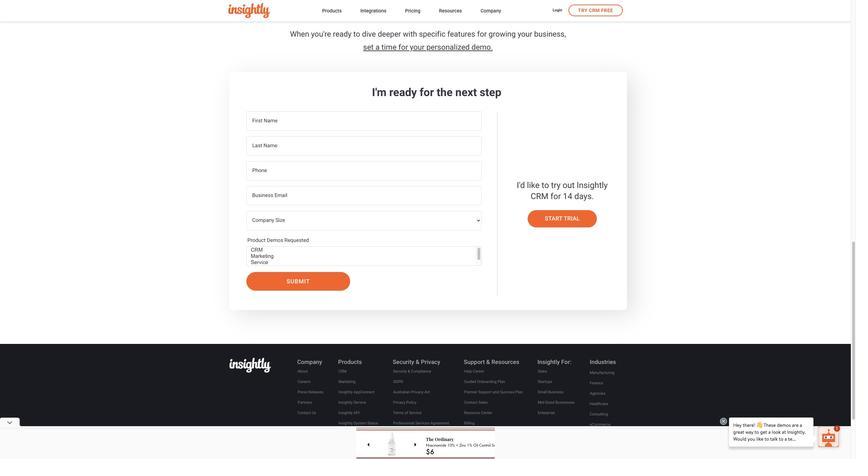 Task type: describe. For each thing, give the bounding box(es) containing it.
startups link
[[538, 379, 553, 386]]

professional services agreement
[[393, 422, 449, 426]]

terms of service link
[[393, 410, 422, 417]]

0 vertical spatial to
[[353, 30, 360, 38]]

demo.
[[472, 43, 493, 52]]

enterprise
[[538, 411, 555, 416]]

for:
[[561, 359, 572, 366]]

partners
[[298, 401, 312, 405]]

plan inside guided onboarding plan 'link'
[[498, 380, 505, 385]]

of
[[405, 411, 408, 416]]

1 horizontal spatial integrations
[[486, 442, 506, 447]]

specific
[[419, 30, 446, 38]]

features
[[448, 30, 475, 38]]

insightly appconnect
[[339, 390, 375, 395]]

deeper
[[378, 30, 401, 38]]

consulting link
[[590, 411, 608, 419]]

for left the on the right top of page
[[420, 86, 434, 99]]

free crm
[[339, 432, 355, 436]]

agencies link
[[590, 390, 606, 398]]

i'm
[[372, 86, 387, 99]]

contact sales link
[[464, 399, 488, 407]]

compare crms
[[464, 453, 491, 457]]

sales link
[[538, 368, 548, 376]]

demos
[[267, 237, 283, 244]]

0 horizontal spatial company
[[297, 359, 322, 366]]

time
[[382, 43, 397, 52]]

& for compliance
[[408, 370, 410, 374]]

0 horizontal spatial integrations
[[360, 8, 387, 13]]

insightly for insightly for:
[[538, 359, 560, 366]]

and
[[493, 390, 499, 395]]

australian privacy act link
[[393, 389, 431, 397]]

when
[[290, 30, 309, 38]]

gdpr link
[[393, 379, 403, 386]]

days.
[[575, 192, 594, 202]]

consulting
[[590, 413, 608, 417]]

terms of service
[[393, 411, 422, 416]]

press releases
[[298, 390, 324, 395]]

out
[[563, 181, 575, 190]]

try
[[551, 181, 561, 190]]

crm inside button
[[589, 8, 600, 13]]

mid-sized businesses
[[538, 401, 575, 405]]

about link
[[297, 368, 308, 376]]

sized
[[545, 401, 555, 405]]

privacy policy
[[393, 401, 417, 405]]

1 horizontal spatial service
[[409, 411, 422, 416]]

resource
[[464, 411, 480, 416]]

startups
[[538, 380, 552, 385]]

1 vertical spatial ready
[[389, 86, 417, 99]]

free inside try crm free button
[[601, 8, 613, 13]]

finance
[[590, 381, 603, 386]]

product
[[247, 237, 266, 244]]

premier
[[464, 390, 478, 395]]

center for resource center
[[481, 411, 492, 416]]

0 vertical spatial resources
[[439, 8, 462, 13]]

start trial link
[[528, 211, 597, 228]]

policy
[[406, 401, 417, 405]]

agencies
[[590, 392, 606, 396]]

1 vertical spatial products
[[338, 359, 362, 366]]

crms
[[481, 453, 491, 457]]

help
[[464, 370, 472, 374]]

help center
[[464, 370, 484, 374]]

trial
[[564, 215, 580, 222]]

businesses
[[556, 401, 575, 405]]

insightly for insightly appconnect
[[339, 390, 353, 395]]

insightly for insightly service
[[339, 401, 353, 405]]

professional
[[393, 422, 414, 426]]

how to switch from salesforce
[[464, 432, 517, 436]]

appconnect inside appconnect integrations link
[[464, 442, 485, 447]]

0 horizontal spatial free
[[339, 432, 346, 436]]

0 vertical spatial products
[[322, 8, 342, 13]]

a
[[376, 43, 380, 52]]

try crm free button
[[569, 4, 623, 16]]

for up demo.
[[477, 30, 487, 38]]

sales inside sales link
[[538, 370, 547, 374]]

industries
[[590, 359, 616, 366]]

try crm free link
[[569, 4, 623, 16]]

with
[[403, 30, 417, 38]]

insightly inside i'd like to try out insightly crm for 14 days.
[[577, 181, 608, 190]]

premier support and success plan link
[[464, 389, 523, 397]]

step
[[480, 86, 501, 99]]

plan inside premier support and success plan 'link'
[[515, 390, 523, 395]]

enterprise link
[[538, 410, 555, 417]]

insightly logo image for the topmost insightly logo 'link'
[[228, 3, 270, 18]]

dive
[[362, 30, 376, 38]]

contact for contact us
[[298, 411, 311, 416]]

privacy policy link
[[393, 399, 417, 407]]

compare
[[464, 453, 480, 457]]

insightly appconnect link
[[338, 389, 375, 397]]

center for help center
[[473, 370, 484, 374]]

about
[[298, 370, 308, 374]]

crm up marketing
[[339, 370, 347, 374]]

14
[[563, 192, 572, 202]]

ecommerce
[[590, 423, 611, 427]]

insightly for insightly api
[[339, 411, 353, 416]]

compliance
[[411, 370, 431, 374]]

status
[[367, 422, 378, 426]]

insightly logo image for the bottom insightly logo 'link'
[[229, 358, 271, 373]]

for inside i'd like to try out insightly crm for 14 days.
[[551, 192, 561, 202]]

requested
[[285, 237, 309, 244]]

0 vertical spatial service
[[354, 401, 366, 405]]

personalized
[[427, 43, 470, 52]]

appconnect inside insightly appconnect 'link'
[[354, 390, 375, 395]]

set
[[363, 43, 374, 52]]

manufacturing
[[590, 371, 615, 376]]

professional services agreement link
[[393, 420, 450, 428]]



Task type: vqa. For each thing, say whether or not it's contained in the screenshot.
"Security & Compliance" 'link'
yes



Task type: locate. For each thing, give the bounding box(es) containing it.
0 vertical spatial contact
[[464, 401, 478, 405]]

0 horizontal spatial appconnect
[[354, 390, 375, 395]]

insightly for insightly system status
[[339, 422, 353, 426]]

healthcare link
[[590, 401, 609, 408]]

insightly logo link
[[228, 3, 311, 18], [229, 358, 271, 374]]

services
[[415, 422, 430, 426]]

insightly service
[[339, 401, 366, 405]]

free crm link
[[338, 431, 355, 438]]

to left try
[[542, 181, 549, 190]]

support up the help center
[[464, 359, 485, 366]]

integrations up dive
[[360, 8, 387, 13]]

0 horizontal spatial contact
[[298, 411, 311, 416]]

mid-
[[538, 401, 545, 405]]

security & compliance link
[[393, 368, 432, 376]]

ecommerce link
[[590, 422, 611, 429]]

1 horizontal spatial &
[[416, 359, 420, 366]]

insightly service link
[[338, 399, 366, 407]]

releases
[[308, 390, 324, 395]]

finance link
[[590, 380, 604, 388]]

insightly up the days.
[[577, 181, 608, 190]]

1 horizontal spatial ready
[[389, 86, 417, 99]]

insightly api link
[[338, 410, 360, 417]]

0 vertical spatial support
[[464, 359, 485, 366]]

success
[[500, 390, 514, 395]]

pricing
[[405, 8, 420, 13]]

0 vertical spatial insightly logo image
[[228, 3, 270, 18]]

2 horizontal spatial &
[[486, 359, 490, 366]]

security up security & compliance
[[393, 359, 414, 366]]

appconnect integrations
[[464, 442, 506, 447]]

growing
[[489, 30, 516, 38]]

None text field
[[246, 111, 482, 131], [246, 136, 482, 156], [246, 111, 482, 131], [246, 136, 482, 156]]

to left dive
[[353, 30, 360, 38]]

1 vertical spatial your
[[410, 43, 425, 52]]

careers link
[[297, 379, 311, 386]]

products
[[322, 8, 342, 13], [338, 359, 362, 366]]

insightly up free crm
[[339, 422, 353, 426]]

set a time for your personalized demo.
[[363, 43, 493, 52]]

0 horizontal spatial plan
[[498, 380, 505, 385]]

1 horizontal spatial appconnect
[[464, 442, 485, 447]]

1 vertical spatial privacy
[[411, 390, 424, 395]]

business,
[[534, 30, 566, 38]]

marketing
[[339, 380, 356, 385]]

service down insightly appconnect 'link'
[[354, 401, 366, 405]]

& for resources
[[486, 359, 490, 366]]

your right growing
[[518, 30, 532, 38]]

system
[[354, 422, 366, 426]]

0 horizontal spatial your
[[410, 43, 425, 52]]

partners link
[[297, 399, 312, 407]]

salesforce
[[499, 432, 517, 436]]

1 vertical spatial sales
[[479, 401, 488, 405]]

resources up features on the top right of page
[[439, 8, 462, 13]]

from
[[490, 432, 498, 436]]

to inside i'd like to try out insightly crm for 14 days.
[[542, 181, 549, 190]]

center right resource
[[481, 411, 492, 416]]

0 vertical spatial appconnect
[[354, 390, 375, 395]]

1 horizontal spatial company
[[481, 8, 501, 13]]

insightly down marketing link
[[339, 390, 353, 395]]

crm down like
[[531, 192, 549, 202]]

manufacturing link
[[590, 370, 615, 377]]

1 vertical spatial support
[[479, 390, 492, 395]]

crm link
[[338, 368, 347, 376]]

free right the try
[[601, 8, 613, 13]]

i'm ready for the next step
[[372, 86, 501, 99]]

0 vertical spatial your
[[518, 30, 532, 38]]

terms
[[393, 411, 404, 416]]

ready right you're
[[333, 30, 352, 38]]

ready
[[333, 30, 352, 38], [389, 86, 417, 99]]

appconnect up compare
[[464, 442, 485, 447]]

insightly up sales link
[[538, 359, 560, 366]]

products up crm link
[[338, 359, 362, 366]]

compare crms link
[[464, 451, 491, 459]]

2 vertical spatial to
[[473, 432, 476, 436]]

free
[[601, 8, 613, 13], [339, 432, 346, 436]]

1 vertical spatial plan
[[515, 390, 523, 395]]

products up you're
[[322, 8, 342, 13]]

& up the compliance on the bottom of the page
[[416, 359, 420, 366]]

crm down the insightly system status link
[[347, 432, 355, 436]]

set a time for your personalized demo. link
[[363, 43, 493, 52]]

1 horizontal spatial free
[[601, 8, 613, 13]]

contact down premier
[[464, 401, 478, 405]]

0 vertical spatial security
[[393, 359, 414, 366]]

0 vertical spatial sales
[[538, 370, 547, 374]]

contact for contact sales
[[464, 401, 478, 405]]

1 vertical spatial free
[[339, 432, 346, 436]]

& up onboarding at the bottom right of page
[[486, 359, 490, 366]]

1 vertical spatial insightly logo image
[[229, 358, 271, 373]]

sales up startups
[[538, 370, 547, 374]]

integrations link
[[360, 6, 387, 16]]

crm inside i'd like to try out insightly crm for 14 days.
[[531, 192, 549, 202]]

1 vertical spatial appconnect
[[464, 442, 485, 447]]

security for security & compliance
[[393, 370, 407, 374]]

press
[[298, 390, 307, 395]]

None submit
[[246, 272, 350, 291]]

1 vertical spatial security
[[393, 370, 407, 374]]

security for security & privacy
[[393, 359, 414, 366]]

insightly api
[[339, 411, 360, 416]]

resources
[[439, 8, 462, 13], [492, 359, 519, 366]]

how
[[464, 432, 472, 436]]

appconnect up insightly service
[[354, 390, 375, 395]]

support inside premier support and success plan 'link'
[[479, 390, 492, 395]]

guided
[[464, 380, 476, 385]]

1 vertical spatial center
[[481, 411, 492, 416]]

small
[[538, 390, 547, 395]]

1 horizontal spatial sales
[[538, 370, 547, 374]]

appconnect integrations link
[[464, 441, 507, 449]]

0 vertical spatial insightly logo link
[[228, 3, 311, 18]]

service
[[354, 401, 366, 405], [409, 411, 422, 416]]

privacy up the compliance on the bottom of the page
[[421, 359, 440, 366]]

0 horizontal spatial service
[[354, 401, 366, 405]]

billing
[[464, 422, 475, 426]]

privacy left act
[[411, 390, 424, 395]]

1 vertical spatial contact
[[298, 411, 311, 416]]

to right how
[[473, 432, 476, 436]]

& left the compliance on the bottom of the page
[[408, 370, 410, 374]]

1 horizontal spatial resources
[[492, 359, 519, 366]]

0 vertical spatial center
[[473, 370, 484, 374]]

0 horizontal spatial resources
[[439, 8, 462, 13]]

insightly up insightly api
[[339, 401, 353, 405]]

small business
[[538, 390, 564, 395]]

like
[[527, 181, 540, 190]]

australian privacy act
[[393, 390, 430, 395]]

product demos requested
[[247, 237, 309, 244]]

company up growing
[[481, 8, 501, 13]]

service right of
[[409, 411, 422, 416]]

resource center link
[[464, 410, 493, 417]]

privacy up terms
[[393, 401, 406, 405]]

ready right "i'm"
[[389, 86, 417, 99]]

support & resources
[[464, 359, 519, 366]]

insightly system status link
[[338, 420, 379, 428]]

1 horizontal spatial to
[[473, 432, 476, 436]]

integrations down "from"
[[486, 442, 506, 447]]

for down try
[[551, 192, 561, 202]]

0 vertical spatial integrations
[[360, 8, 387, 13]]

0 vertical spatial ready
[[333, 30, 352, 38]]

1 vertical spatial integrations
[[486, 442, 506, 447]]

0 horizontal spatial ready
[[333, 30, 352, 38]]

support down guided onboarding plan 'link' at the bottom of page
[[479, 390, 492, 395]]

1 horizontal spatial your
[[518, 30, 532, 38]]

company link
[[481, 6, 501, 16]]

plan up and
[[498, 380, 505, 385]]

industries link
[[590, 359, 617, 366]]

contact left us
[[298, 411, 311, 416]]

when you're ready to dive deeper with specific features for growing your business,
[[290, 30, 566, 38]]

0 horizontal spatial sales
[[479, 401, 488, 405]]

sales up resource center
[[479, 401, 488, 405]]

guided onboarding plan link
[[464, 379, 506, 386]]

sales inside contact sales link
[[479, 401, 488, 405]]

& for privacy
[[416, 359, 420, 366]]

sales
[[538, 370, 547, 374], [479, 401, 488, 405]]

1 horizontal spatial plan
[[515, 390, 523, 395]]

try crm free
[[578, 8, 613, 13]]

plan right 'success'
[[515, 390, 523, 395]]

login link
[[553, 8, 562, 14]]

0 vertical spatial free
[[601, 8, 613, 13]]

guided onboarding plan
[[464, 380, 505, 385]]

onboarding
[[477, 380, 497, 385]]

1 vertical spatial to
[[542, 181, 549, 190]]

how to switch from salesforce link
[[464, 431, 517, 438]]

crm right the try
[[589, 8, 600, 13]]

0 vertical spatial privacy
[[421, 359, 440, 366]]

None text field
[[246, 161, 482, 181], [246, 186, 482, 206], [246, 161, 482, 181], [246, 186, 482, 206]]

1 vertical spatial company
[[297, 359, 322, 366]]

billing link
[[464, 420, 475, 428]]

free down the insightly system status link
[[339, 432, 346, 436]]

insightly logo image
[[228, 3, 270, 18], [229, 358, 271, 373]]

your down with on the top of page
[[410, 43, 425, 52]]

0 vertical spatial plan
[[498, 380, 505, 385]]

resources up onboarding at the bottom right of page
[[492, 359, 519, 366]]

center right help
[[473, 370, 484, 374]]

insightly left the api
[[339, 411, 353, 416]]

resource center
[[464, 411, 492, 416]]

contact us link
[[297, 410, 317, 417]]

switch
[[477, 432, 489, 436]]

for right time
[[399, 43, 408, 52]]

0 horizontal spatial &
[[408, 370, 410, 374]]

support
[[464, 359, 485, 366], [479, 390, 492, 395]]

0 horizontal spatial to
[[353, 30, 360, 38]]

api
[[354, 411, 360, 416]]

company up 'about' at the left
[[297, 359, 322, 366]]

the
[[437, 86, 453, 99]]

2 horizontal spatial to
[[542, 181, 549, 190]]

1 vertical spatial service
[[409, 411, 422, 416]]

1 horizontal spatial contact
[[464, 401, 478, 405]]

2 vertical spatial privacy
[[393, 401, 406, 405]]

login
[[553, 8, 562, 13]]

premier support and success plan
[[464, 390, 523, 395]]

1 vertical spatial insightly logo link
[[229, 358, 271, 374]]

1 vertical spatial resources
[[492, 359, 519, 366]]

0 vertical spatial company
[[481, 8, 501, 13]]

insightly system status
[[339, 422, 378, 426]]

security up gdpr
[[393, 370, 407, 374]]



